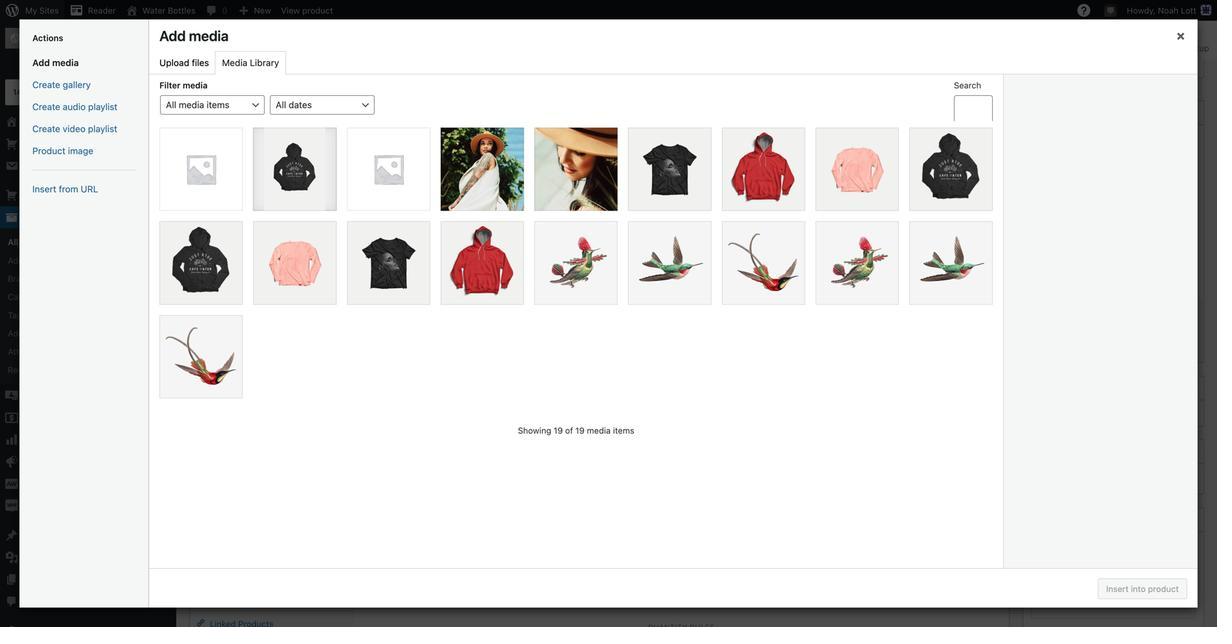 Task type: describe. For each thing, give the bounding box(es) containing it.
paragraph button
[[202, 215, 274, 230]]

in
[[57, 88, 64, 97]]

new link
[[233, 0, 277, 21]]

playlist for create video playlist
[[88, 123, 117, 134]]

create video playlist button
[[19, 118, 148, 140]]

reviews
[[8, 365, 40, 375]]

insert from url button
[[19, 178, 148, 200]]

water bottles woo-softly-futuristic-post.wpcomstaging.com coming soon
[[31, 28, 200, 66]]

write with ai
[[293, 192, 343, 201]]

orders link
[[0, 184, 176, 206]]

water for water bottles woo-softly-futuristic-post.wpcomstaging.com coming soon
[[31, 28, 56, 39]]

soon
[[68, 57, 87, 66]]

video
[[63, 123, 85, 134]]

edit product
[[202, 35, 256, 45]]

library
[[250, 57, 279, 68]]

with
[[317, 192, 333, 201]]

upgrades
[[23, 138, 64, 149]]

form
[[425, 192, 445, 201]]

inventory
[[210, 566, 247, 576]]

ons
[[27, 329, 41, 338]]

gallery
[[63, 79, 91, 90]]

water for water bottles
[[142, 6, 166, 15]]

items
[[613, 426, 634, 435]]

sites
[[39, 6, 59, 15]]

product image button
[[19, 140, 148, 162]]

upgrade
[[101, 88, 133, 97]]

my sites link
[[0, 0, 64, 21]]

media down files in the top of the page
[[183, 80, 208, 90]]

product for product image
[[32, 145, 66, 156]]

water bottles link
[[121, 0, 201, 21]]

coming
[[38, 57, 66, 66]]

showing
[[518, 426, 551, 435]]

upgrade for $1
[[101, 88, 156, 97]]

upload files
[[159, 57, 209, 68]]

Gift Card: checkbox
[[621, 508, 631, 519]]

my mailboxes link
[[0, 155, 176, 177]]

setup
[[1187, 43, 1209, 53]]

reviews link
[[0, 361, 176, 379]]

description
[[235, 166, 284, 177]]

upload
[[159, 57, 189, 68]]

Product name text field
[[189, 100, 1010, 125]]

create gallery button
[[19, 74, 148, 96]]

add media dialog
[[19, 19, 1198, 608]]

media up files in the top of the page
[[189, 27, 229, 44]]

main menu navigation
[[0, 21, 200, 627]]

product for view product
[[302, 6, 333, 15]]

add down water bottles
[[159, 27, 186, 44]]

add-ons
[[8, 329, 41, 338]]

all products
[[8, 237, 58, 247]]

add for add media button
[[219, 192, 235, 201]]

my sites
[[25, 6, 59, 15]]

add new link
[[0, 251, 176, 270]]

Downloadable: checkbox
[[559, 508, 569, 519]]

add media inside button
[[32, 57, 79, 68]]

media inside button
[[52, 57, 79, 68]]

my mailboxes
[[23, 160, 80, 171]]

media left items
[[587, 426, 611, 435]]

url
[[81, 184, 98, 194]]

add-ons link
[[0, 324, 176, 343]]

add contact form button
[[355, 187, 451, 206]]

write
[[293, 192, 314, 201]]

insert into product
[[1106, 584, 1179, 594]]

lott
[[1181, 6, 1196, 15]]

showing 19 of 19 media items
[[518, 426, 634, 435]]

upgrades link
[[0, 133, 176, 155]]

tags link
[[0, 306, 176, 324]]

trial
[[66, 88, 80, 97]]

all
[[8, 237, 18, 247]]

insert for insert from url
[[32, 184, 56, 194]]

comments link
[[0, 591, 176, 613]]

my for my home 4
[[23, 116, 36, 127]]

create audio playlist button
[[19, 96, 148, 118]]

product image
[[32, 145, 93, 156]]

finish
[[1162, 43, 1185, 53]]

woo-
[[31, 42, 50, 51]]

image
[[68, 145, 93, 156]]

tab list containing add media
[[19, 19, 149, 608]]

paragraph
[[208, 217, 248, 227]]

categories link
[[0, 288, 176, 306]]

attributes
[[8, 347, 46, 357]]

edit for edit product
[[189, 73, 214, 90]]

4
[[70, 118, 75, 126]]

post.wpcomstaging.com
[[110, 42, 200, 51]]

upgrade for $1 button
[[97, 84, 161, 101]]

bottles for water bottles woo-softly-futuristic-post.wpcomstaging.com coming soon
[[58, 28, 88, 39]]

brands link
[[0, 270, 176, 288]]

actions
[[32, 33, 63, 43]]

left
[[43, 88, 55, 97]]

Sale price ($) text field
[[459, 573, 727, 592]]

brands
[[8, 274, 35, 284]]

contact
[[392, 192, 423, 201]]

water bottles
[[142, 6, 195, 15]]

bottles for water bottles
[[168, 6, 195, 15]]

add for add contact form button
[[374, 192, 389, 201]]



Task type: locate. For each thing, give the bounding box(es) containing it.
finish setup button
[[1154, 21, 1217, 60]]

add
[[159, 27, 186, 44], [32, 57, 50, 68], [219, 192, 235, 201], [374, 192, 389, 201], [8, 256, 23, 265]]

1 playlist from the top
[[88, 101, 117, 112]]

product down media library
[[217, 73, 268, 90]]

create for create audio playlist
[[32, 101, 60, 112]]

files
[[192, 57, 209, 68]]

19
[[554, 426, 563, 435], [575, 426, 585, 435]]

Placeholder Image checkbox
[[248, 122, 342, 216], [342, 122, 435, 216], [435, 122, 529, 216], [529, 122, 623, 216], [154, 216, 248, 310], [248, 216, 342, 310], [342, 216, 435, 310], [435, 216, 529, 310], [529, 216, 623, 310], [623, 216, 717, 310], [717, 216, 810, 310], [154, 310, 248, 404]]

product up add media button
[[198, 166, 232, 177]]

new left "view"
[[254, 6, 271, 15]]

0 vertical spatial my
[[25, 6, 37, 15]]

0 horizontal spatial bottles
[[58, 28, 88, 39]]

1 horizontal spatial new
[[254, 6, 271, 15]]

insert left into
[[1106, 584, 1129, 594]]

my for my sites
[[25, 6, 37, 15]]

create
[[32, 79, 60, 90], [32, 101, 60, 112], [32, 123, 60, 134]]

0 vertical spatial playlist
[[88, 101, 117, 112]]

new inside 'main menu' navigation
[[26, 256, 43, 265]]

add media down softly-
[[32, 57, 79, 68]]

new
[[254, 6, 271, 15], [26, 256, 43, 265]]

bottles up "post.wpcomstaging.com"
[[168, 6, 195, 15]]

product for product description
[[198, 166, 232, 177]]

my
[[25, 6, 37, 15], [23, 116, 36, 127], [23, 160, 36, 171]]

my left home
[[23, 116, 36, 127]]

add new
[[8, 256, 43, 265]]

add inside button
[[374, 192, 389, 201]]

product up media library
[[222, 35, 256, 45]]

add left contact on the top left
[[374, 192, 389, 201]]

home
[[38, 116, 63, 127]]

0 horizontal spatial insert
[[32, 184, 56, 194]]

edit for edit product
[[202, 35, 219, 45]]

0 vertical spatial create
[[32, 79, 60, 90]]

0 horizontal spatial 19
[[554, 426, 563, 435]]

tab list
[[19, 19, 149, 608], [153, 51, 286, 75]]

orders
[[23, 190, 52, 200]]

my home 4
[[23, 116, 75, 127]]

insert into product button
[[1098, 579, 1187, 599]]

add inside tab list
[[32, 57, 50, 68]]

2 horizontal spatial product
[[1148, 584, 1179, 594]]

my down upgrades
[[23, 160, 36, 171]]

filter
[[159, 80, 180, 90]]

edit down files in the top of the page
[[189, 73, 214, 90]]

0 horizontal spatial new
[[26, 256, 43, 265]]

placeholder image image
[[253, 128, 337, 211], [347, 128, 430, 211], [441, 128, 524, 211], [534, 128, 618, 211], [628, 128, 712, 211], [722, 128, 805, 211], [816, 128, 899, 211], [909, 128, 993, 211], [159, 221, 243, 305], [253, 221, 337, 305], [347, 221, 430, 305], [441, 221, 524, 305], [534, 221, 618, 305], [628, 221, 712, 305], [722, 221, 805, 305], [816, 221, 899, 305], [909, 221, 993, 305], [159, 315, 243, 399]]

women
[[1052, 598, 1084, 608]]

insert inside button
[[1106, 584, 1129, 594]]

1 vertical spatial playlist
[[88, 123, 117, 134]]

Virtual: checkbox
[[478, 508, 488, 519]]

$1
[[148, 88, 156, 97]]

add for add media button
[[32, 57, 50, 68]]

product
[[302, 6, 333, 15], [217, 73, 268, 90], [1148, 584, 1179, 594]]

product for edit product
[[217, 73, 268, 90]]

add media up files in the top of the page
[[159, 27, 229, 44]]

add media button
[[19, 52, 148, 74]]

1 horizontal spatial 19
[[575, 426, 585, 435]]

paragraph button
[[202, 214, 275, 231]]

0 vertical spatial edit
[[202, 35, 219, 45]]

2 19 from the left
[[575, 426, 585, 435]]

product right "view"
[[302, 6, 333, 15]]

1 vertical spatial my
[[23, 116, 36, 127]]

new inside toolbar navigation
[[254, 6, 271, 15]]

playlist right video
[[88, 123, 117, 134]]

0 vertical spatial bottles
[[168, 6, 195, 15]]

1 vertical spatial create
[[32, 101, 60, 112]]

view product
[[281, 6, 333, 15]]

tags
[[8, 310, 26, 320]]

add down "woo-"
[[32, 57, 50, 68]]

add media tab panel
[[149, 51, 1198, 568]]

media inside tab panel
[[222, 57, 247, 68]]

0 vertical spatial media
[[222, 57, 247, 68]]

media up edit product
[[222, 57, 247, 68]]

tab list inside "add media" tab panel
[[153, 51, 286, 75]]

add-
[[8, 329, 27, 338]]

add up paragraph
[[219, 192, 235, 201]]

describe this product. what makes it unique? what are its most important features? image
[[457, 191, 467, 202]]

mailboxes
[[38, 160, 80, 171]]

1 vertical spatial insert
[[1106, 584, 1129, 594]]

Search search field
[[954, 95, 993, 128]]

0 horizontal spatial add media
[[32, 57, 79, 68]]

product name
[[196, 104, 282, 121]]

reader link
[[64, 0, 121, 21]]

create for create video playlist
[[32, 123, 60, 134]]

product inside button
[[1148, 584, 1179, 594]]

1 vertical spatial add media
[[32, 57, 79, 68]]

woocommerce placeholder image
[[159, 128, 243, 211]]

0 vertical spatial new
[[254, 6, 271, 15]]

14 days left in trial
[[13, 88, 80, 97]]

insert inside "button"
[[32, 184, 56, 194]]

bottles inside water bottles woo-softly-futuristic-post.wpcomstaging.com coming soon
[[58, 28, 88, 39]]

howdy, noah lott
[[1127, 6, 1196, 15]]

ai
[[335, 192, 343, 201]]

playlist for create audio playlist
[[88, 101, 117, 112]]

add for add new link
[[8, 256, 23, 265]]

softly-
[[50, 42, 74, 51]]

playlist down 'upgrade' at the left of page
[[88, 101, 117, 112]]

comments
[[23, 597, 69, 607]]

3 create from the top
[[32, 123, 60, 134]]

0 horizontal spatial water
[[31, 28, 56, 39]]

reader
[[88, 6, 116, 15]]

19 right of
[[575, 426, 585, 435]]

Placeholder Image checkbox
[[623, 122, 717, 216], [717, 122, 810, 216], [810, 122, 904, 216], [904, 122, 998, 216], [810, 216, 904, 310], [904, 216, 998, 310]]

1 create from the top
[[32, 79, 60, 90]]

2 vertical spatial create
[[32, 123, 60, 134]]

None checkbox
[[1039, 582, 1050, 592], [1039, 597, 1050, 608], [1039, 582, 1050, 592], [1039, 597, 1050, 608]]

1 vertical spatial bottles
[[58, 28, 88, 39]]

water inside toolbar navigation
[[142, 6, 166, 15]]

Regular price ($) text field
[[459, 541, 727, 561]]

my inside my mailboxes link
[[23, 160, 36, 171]]

inventory link
[[190, 558, 353, 585]]

name
[[248, 104, 282, 121]]

media down product description at the left top
[[237, 192, 261, 201]]

1 19 from the left
[[554, 426, 563, 435]]

None submit
[[1030, 131, 1085, 151], [1152, 335, 1197, 356], [1030, 131, 1085, 151], [1152, 335, 1197, 356]]

filter media
[[159, 80, 208, 90]]

tab list containing upload files
[[153, 51, 286, 75]]

1 horizontal spatial product
[[302, 6, 333, 15]]

insert for insert into product
[[1106, 584, 1129, 594]]

edit
[[202, 35, 219, 45], [189, 73, 214, 90]]

1 horizontal spatial water
[[142, 6, 166, 15]]

0 vertical spatial insert
[[32, 184, 56, 194]]

water up "post.wpcomstaging.com"
[[142, 6, 166, 15]]

my for my mailboxes
[[23, 160, 36, 171]]

playlist
[[88, 101, 117, 112], [88, 123, 117, 134]]

0 vertical spatial product
[[302, 6, 333, 15]]

edit product
[[189, 73, 268, 90]]

water up "woo-"
[[31, 28, 56, 39]]

None checkbox
[[1039, 567, 1050, 577]]

product for product name
[[196, 104, 244, 121]]

product down edit product
[[196, 104, 244, 121]]

1 horizontal spatial bottles
[[168, 6, 195, 15]]

audio
[[63, 101, 86, 112]]

1 vertical spatial edit
[[189, 73, 214, 90]]

woocommerce-placeholder checkbox
[[154, 122, 248, 216]]

create audio playlist
[[32, 101, 117, 112]]

all products link
[[0, 233, 176, 251]]

for
[[135, 88, 145, 97]]

noah
[[1158, 6, 1179, 15]]

1 vertical spatial product
[[217, 73, 268, 90]]

2 vertical spatial my
[[23, 160, 36, 171]]

1 horizontal spatial tab list
[[153, 51, 286, 75]]

19 left of
[[554, 426, 563, 435]]

product right into
[[1148, 584, 1179, 594]]

2 vertical spatial product
[[1148, 584, 1179, 594]]

add media
[[159, 27, 229, 44], [32, 57, 79, 68]]

toolbar navigation
[[0, 0, 1217, 23]]

add down all
[[8, 256, 23, 265]]

products
[[21, 237, 58, 247]]

0 vertical spatial add media
[[159, 27, 229, 44]]

1 vertical spatial new
[[26, 256, 43, 265]]

categories
[[8, 292, 50, 302]]

0 horizontal spatial product
[[217, 73, 268, 90]]

1 horizontal spatial insert
[[1106, 584, 1129, 594]]

water
[[142, 6, 166, 15], [31, 28, 56, 39]]

write with ai button
[[270, 187, 351, 206]]

0 vertical spatial water
[[142, 6, 166, 15]]

my inside my sites link
[[25, 6, 37, 15]]

edit up files in the top of the page
[[202, 35, 219, 45]]

product inside button
[[32, 145, 66, 156]]

create for create gallery
[[32, 79, 60, 90]]

1 horizontal spatial add media
[[159, 27, 229, 44]]

media library button
[[215, 51, 286, 75]]

days
[[24, 88, 41, 97]]

attributes link
[[0, 343, 176, 361]]

1 vertical spatial media
[[237, 192, 261, 201]]

14
[[13, 88, 22, 97]]

2 playlist from the top
[[88, 123, 117, 134]]

into
[[1131, 584, 1146, 594]]

media library
[[222, 57, 279, 68]]

2 create from the top
[[32, 101, 60, 112]]

product inside toolbar navigation
[[302, 6, 333, 15]]

product up my mailboxes
[[32, 145, 66, 156]]

add contact form
[[371, 192, 445, 201]]

view product link
[[277, 0, 338, 21]]

bottles inside toolbar navigation
[[168, 6, 195, 15]]

add inside 'main menu' navigation
[[8, 256, 23, 265]]

water inside water bottles woo-softly-futuristic-post.wpcomstaging.com coming soon
[[31, 28, 56, 39]]

bottles up softly-
[[58, 28, 88, 39]]

view
[[281, 6, 300, 15]]

my left sites
[[25, 6, 37, 15]]

uncategorized
[[1052, 567, 1112, 577]]

1 vertical spatial water
[[31, 28, 56, 39]]

insert from url
[[32, 184, 98, 194]]

insert left from
[[32, 184, 56, 194]]

0 horizontal spatial tab list
[[19, 19, 149, 608]]

media down softly-
[[52, 57, 79, 68]]

finish setup
[[1162, 43, 1209, 53]]

new down 'all products'
[[26, 256, 43, 265]]

create video playlist
[[32, 123, 117, 134]]



Task type: vqa. For each thing, say whether or not it's contained in the screenshot.
left tab list
yes



